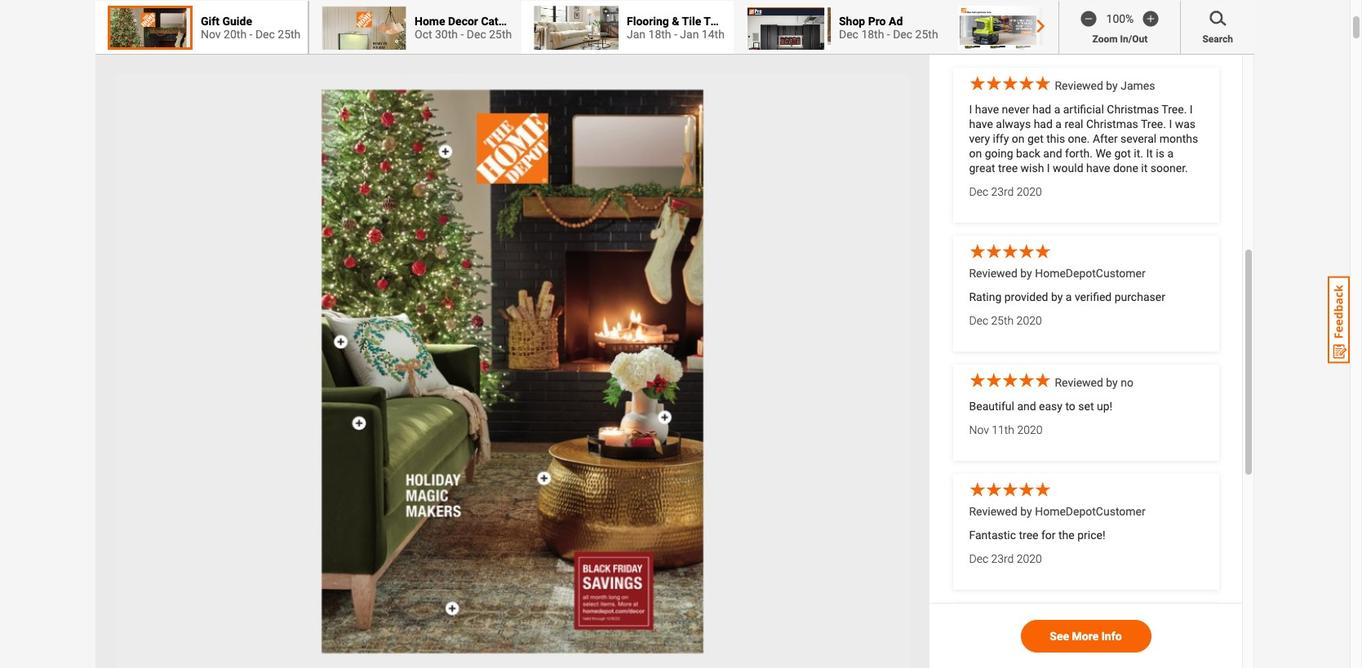 Task type: describe. For each thing, give the bounding box(es) containing it.
feedback link image
[[1328, 276, 1350, 364]]



Task type: vqa. For each thing, say whether or not it's contained in the screenshot.
'Feedback Link' image
yes



